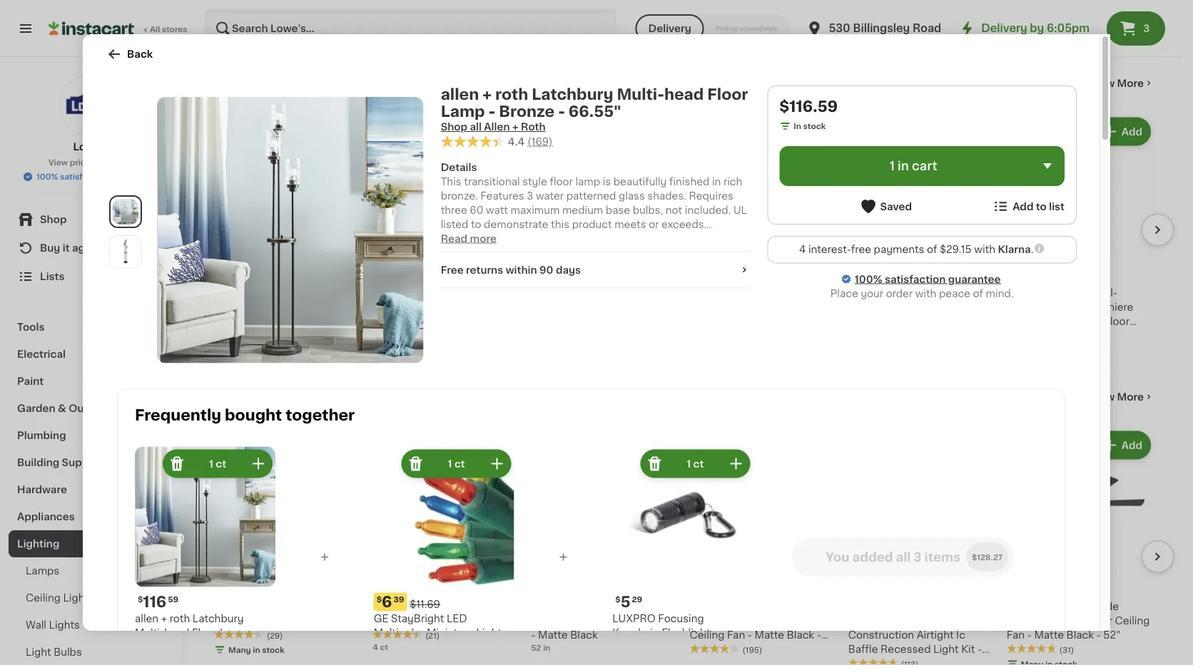 Task type: describe. For each thing, give the bounding box(es) containing it.
1 vertical spatial with
[[915, 289, 937, 299]]

head for 26
[[214, 303, 239, 313]]

$79.49 element
[[1007, 582, 1154, 600]]

kit
[[961, 645, 975, 655]]

light bulbs
[[26, 648, 82, 658]]

lights inside ge staybright led multicolor miniature lights
[[476, 628, 507, 638]]

lamps link
[[9, 558, 173, 585]]

white
[[848, 660, 877, 666]]

pack
[[885, 617, 909, 627]]

$ 116 59 for 5
[[138, 595, 179, 610]]

3 inside this transitional style floor lamp is beautifully finished in rich bronze. features 3 water patterned glass shades. requires three 60 watt maximum medium base bulbs, not included. ul listed to demonstrate this product meets or exceeds accepted product safety standards. measures 66.5-in h x 10.5-in w. includes detailed instructions and all hardware needed for assembly.
[[527, 191, 533, 201]]

0 vertical spatial ceiling lighting
[[214, 390, 339, 405]]

all inside allen + roth latchbury multi-head floor lamp - bronze - 66.55" shop all allen + roth
[[470, 122, 482, 132]]

in inside the good earth lighting 9" plug- in under cabinet bar light
[[373, 617, 381, 627]]

1 many in stock button from the left
[[214, 0, 361, 17]]

many for first many in stock button from the right
[[387, 4, 409, 12]]

multicolor
[[374, 628, 424, 638]]

lighting inside ceiling lighting link
[[63, 594, 104, 604]]

$ for luxpro focusing keychain flashlight
[[615, 596, 621, 604]]

$90.09 element
[[1007, 268, 1154, 286]]

59 for allen + roth latchbury multi- head floor lamp - bronze - 66.55"
[[247, 270, 258, 278]]

ge for ge energy star gun metal flush mount light - 18"
[[214, 602, 229, 612]]

litex multi uplight table lamp
[[848, 289, 968, 313]]

led for staybright
[[447, 614, 467, 624]]

2 horizontal spatial 116
[[539, 270, 563, 285]]

bulbs,
[[633, 205, 663, 215]]

many inside item carousel region
[[228, 647, 251, 655]]

halo 6-pack remodel & new construction airtight ic baffle recessed light kit - white - 6"
[[848, 617, 992, 666]]

29
[[632, 596, 642, 604]]

lowe's
[[73, 142, 109, 152]]

ge for ge staybright led multicolor miniature lights
[[374, 614, 388, 624]]

lamp inside allen + roth latchbury multi-head floor lamp - bronze - 66.55" shop all allen + roth
[[441, 104, 485, 119]]

1 ct for luxpro focusing keychain flashlight
[[687, 459, 704, 469]]

halo
[[848, 617, 871, 627]]

allen + roth latchbury multi- head floor lamp - bronze - 66.55"
[[214, 289, 355, 327]]

2 seeded from the left
[[414, 303, 453, 313]]

portfolio 13.2" adjustable brushed nickel with matte black swing-arm desk lamp with plastic shade
[[690, 289, 834, 341]]

0 horizontal spatial 5
[[621, 595, 631, 610]]

shop inside allen + roth latchbury multi-head floor lamp - bronze - 66.55" shop all allen + roth
[[441, 122, 467, 132]]

(91)
[[425, 333, 440, 341]]

watt
[[486, 205, 508, 215]]

add for good earth lighting 9" plug- in under cabinet bar light
[[487, 441, 508, 451]]

garden
[[17, 404, 55, 414]]

indoor/outdoor
[[727, 602, 805, 612]]

1 horizontal spatial guarantee
[[948, 274, 1001, 284]]

indoor inside harbor breeze 5 blade cypress point indoor ceiling fan - matte black - 52"
[[1080, 617, 1112, 627]]

portfolio for 116
[[531, 289, 574, 299]]

arm
[[754, 317, 775, 327]]

airtight
[[917, 631, 954, 641]]

add inside add to list button
[[1013, 202, 1034, 212]]

barada
[[577, 289, 612, 299]]

buy it again link
[[9, 234, 173, 263]]

ct down multicolor
[[380, 644, 388, 652]]

remove allen + roth latchbury multi-head floor lamp - bronze - 66.55" image
[[168, 456, 186, 473]]

for
[[482, 262, 496, 272]]

free
[[851, 245, 871, 255]]

multi- for 26
[[325, 289, 355, 299]]

latchbury inside allen + roth latchbury multi-head floor lamp - bronze - 66.55" shop all allen + roth
[[532, 87, 613, 102]]

matte inside hunter indoor/outdoor port haven 4-blade flush mount ceiling fan  - matte black - 44"
[[755, 631, 784, 641]]

bronze inside the allen + roth 72.36" oil- rubbed bronze torchiere with reading light floor lamp
[[1049, 303, 1084, 313]]

with inside the allen + roth 72.36" oil- rubbed bronze torchiere with reading light floor lamp
[[1007, 317, 1030, 327]]

black inside portfolio 13.2" adjustable brushed nickel with matte black swing-arm desk lamp with plastic shade
[[690, 317, 717, 327]]

lamp inside the allen + roth 72.36" oil- rubbed bronze torchiere with reading light floor lamp
[[1007, 331, 1035, 341]]

blade inside hunter staten led 5-blade indoor ceiling fan with light - matte black 52 in
[[638, 602, 667, 612]]

view more link for 61
[[1090, 390, 1154, 405]]

1 ct for allen + roth latchbury multi-head floor lamp - bronze - 66.55"
[[209, 459, 226, 469]]

lamps
[[26, 567, 59, 577]]

$ for litex multi uplight table lamp
[[851, 270, 856, 278]]

item carousel region containing 84
[[214, 423, 1174, 666]]

item carousel region containing 116
[[214, 109, 1174, 366]]

2 many in stock button from the left
[[373, 0, 520, 17]]

floor inside portfolio barada 72" bronze with gold highlights torchiere floor lamp
[[580, 317, 606, 327]]

increment quantity of ge staybright led multicolor miniature lights image
[[489, 456, 506, 473]]

your
[[861, 289, 883, 299]]

with down brushed
[[690, 331, 713, 341]]

blade inside hunter indoor/outdoor port haven 4-blade flush mount ceiling fan  - matte black - 44"
[[735, 617, 764, 627]]

.
[[1031, 245, 1033, 255]]

66.55" inside allen + roth latchbury multi-head floor lamp - bronze - 66.55" shop all allen + roth
[[569, 104, 621, 119]]

1 vertical spatial product
[[491, 234, 531, 244]]

1 ct for allen + roth latchbury multi- head floor lamp - bronze - 66.55"
[[295, 127, 312, 137]]

garden & outdoors
[[17, 404, 118, 414]]

w.
[[477, 248, 489, 258]]

$190.79 element
[[531, 582, 678, 600]]

ceiling inside harbor breeze 5 blade cypress point indoor ceiling fan - matte black - 52"
[[1115, 617, 1150, 627]]

1 vertical spatial view
[[48, 159, 68, 167]]

remove allen + roth latchbury multi-head floor lamp - bronze - 66.55" image
[[254, 124, 271, 141]]

building supplies link
[[9, 450, 173, 477]]

fan inside hunter staten led 5-blade indoor ceiling fan with light - matte black 52 in
[[604, 617, 622, 627]]

flush inside ge energy star gun metal flush mount light - 18"
[[214, 617, 241, 627]]

with down adjustable
[[768, 303, 791, 313]]

49 for 61
[[399, 584, 410, 592]]

with inside hunter staten led 5-blade indoor ceiling fan with light - matte black 52 in
[[624, 617, 647, 627]]

returns
[[466, 265, 503, 275]]

wall lights
[[26, 621, 80, 631]]

add button for allen + roth 72.36" oil- rubbed bronze torchiere with reading light floor lamp
[[1094, 119, 1150, 145]]

1 seeded from the left
[[373, 303, 411, 313]]

lamps & lamp shades allen + roth latchbury multi-head floor lamp - bronze - 66.55" hero image
[[157, 97, 424, 364]]

is
[[603, 177, 611, 187]]

1 vertical spatial (169)
[[267, 333, 287, 341]]

increment quantity of luxpro focusing keychain flashlight image
[[727, 456, 744, 473]]

100% satisfaction guarantee button
[[22, 168, 160, 183]]

floor for allen + roth latchbury multi-head floor lamp - bronze - 66.55" shop all allen + roth
[[707, 87, 748, 102]]

place your order with peace of mind.
[[830, 289, 1014, 299]]

lighting inside lighting link
[[17, 539, 59, 549]]

features
[[480, 191, 524, 201]]

lists link
[[9, 263, 173, 291]]

13.2"
[[735, 289, 759, 299]]

hunter for hunter staten led 5-blade indoor ceiling fan with light - matte black 52 in
[[531, 602, 566, 612]]

h inside "portfolio 5.375" h 5" w clear seeded seeded glass bell vanity light shade"
[[453, 289, 461, 299]]

roth for allen + roth latchbury multi-head floor lamp - bronze - 66.55" shop all allen + roth
[[495, 87, 528, 102]]

light inside hunter staten led 5-blade indoor ceiling fan with light - matte black 52 in
[[650, 617, 675, 627]]

79
[[245, 584, 255, 592]]

shade inside portfolio 13.2" adjustable brushed nickel with matte black swing-arm desk lamp with plastic shade
[[751, 331, 783, 341]]

mount inside hunter indoor/outdoor port haven 4-blade flush mount ceiling fan  - matte black - 44"
[[796, 617, 828, 627]]

portfolio 13.2" adjustable brushed nickel with matte black swing-arm desk lamp with plastic shade button
[[690, 115, 837, 342]]

116 for 5
[[143, 595, 166, 610]]

add button for good earth lighting 9" plug- in under cabinet bar light
[[460, 433, 515, 459]]

together
[[286, 408, 355, 423]]

enlarge lamps & lamp shades allen + roth latchbury multi-head floor lamp - bronze - 66.55" unknown (opens in a new tab) image
[[113, 239, 138, 265]]

+ for allen + roth latchbury multi- head floor lamp - bronze - 66.55"
[[240, 289, 246, 299]]

530 billingsley road
[[829, 23, 941, 34]]

3 inside 3 button
[[1143, 24, 1150, 34]]

4.4 (169)
[[508, 137, 553, 147]]

black inside harbor breeze 5 blade cypress point indoor ceiling fan - matte black - 52"
[[1066, 631, 1094, 641]]

6:05pm
[[1047, 23, 1090, 34]]

star
[[269, 602, 290, 612]]

remove luxpro focusing keychain flashlight image
[[646, 456, 663, 473]]

5"
[[463, 289, 474, 299]]

free
[[441, 265, 464, 275]]

standards.
[[568, 234, 621, 244]]

roth for allen + roth latchbury multi-head floor lamp - bronze - 66.55"
[[170, 614, 190, 624]]

latchbury for 5
[[193, 614, 244, 624]]

details button
[[441, 160, 750, 175]]

mount inside ge energy star gun metal flush mount light - 18"
[[243, 617, 276, 627]]

supplies
[[62, 458, 106, 468]]

h inside this transitional style floor lamp is beautifully finished in rich bronze. features 3 water patterned glass shades. requires three 60 watt maximum medium base bulbs, not included. ul listed to demonstrate this product meets or exceeds accepted product safety standards. measures 66.5-in h x 10.5-in w. includes detailed instructions and all hardware needed for assembly.
[[713, 234, 721, 244]]

1 vertical spatial shop
[[40, 215, 67, 225]]

allen + roth 72.36" oil- rubbed bronze torchiere with reading light floor lamp button
[[1007, 115, 1154, 342]]

this transitional style floor lamp is beautifully finished in rich bronze. features 3 water patterned glass shades. requires three 60 watt maximum medium base bulbs, not included. ul listed to demonstrate this product meets or exceeds accepted product safety standards. measures 66.5-in h x 10.5-in w. includes detailed instructions and all hardware needed for assembly.
[[441, 177, 747, 272]]

matte inside portfolio 13.2" adjustable brushed nickel with matte black swing-arm desk lamp with plastic shade
[[793, 303, 823, 313]]

order
[[886, 289, 913, 299]]

indoor inside hunter staten led 5-blade indoor ceiling fan with light - matte black 52 in
[[531, 617, 564, 627]]

blade inside harbor breeze 5 blade cypress point indoor ceiling fan - matte black - 52"
[[1090, 602, 1119, 612]]

72.36"
[[1064, 289, 1097, 299]]

bar
[[459, 617, 476, 627]]

head inside allen + roth latchbury multi-head floor lamp - bronze - 66.55" shop all allen + roth
[[664, 87, 704, 102]]

more
[[470, 234, 497, 244]]

0 vertical spatial product
[[572, 220, 612, 230]]

$ for good earth lighting 9" plug- in under cabinet bar light
[[375, 584, 381, 592]]

this
[[551, 220, 570, 230]]

+ for allen + roth latchbury multi-head floor lamp - bronze - 66.55" shop all allen + roth
[[482, 87, 492, 102]]

add button for portfolio 5.375" h 5" w clear seeded seeded glass bell vanity light shade
[[460, 119, 515, 145]]

allen + roth 72.36" oil- rubbed bronze torchiere with reading light floor lamp
[[1007, 289, 1133, 341]]

haven
[[690, 617, 722, 627]]

service type group
[[636, 14, 789, 43]]

torchiere for oil-
[[1087, 303, 1133, 313]]

light inside the good earth lighting 9" plug- in under cabinet bar light
[[479, 617, 504, 627]]

place
[[830, 289, 858, 299]]

delivery for delivery by 6:05pm
[[981, 23, 1027, 34]]

100% inside button
[[36, 173, 58, 181]]

latchbury for 26
[[272, 289, 323, 299]]

add button for hunter staten led 5-blade indoor ceiling fan with light - matte black
[[619, 433, 674, 459]]

0 vertical spatial (169)
[[527, 137, 553, 147]]

59 for portfolio barada 72" bronze with gold highlights torchiere floor lamp
[[564, 270, 575, 278]]

fan inside harbor breeze 5 blade cypress point indoor ceiling fan - matte black - 52"
[[1007, 631, 1025, 641]]

frequently bought together
[[135, 408, 355, 423]]

1 for allen + roth latchbury multi-head floor lamp - bronze - 66.55"
[[209, 459, 213, 469]]

hardware
[[678, 248, 724, 258]]

(31)
[[1060, 647, 1074, 655]]

1 horizontal spatial of
[[973, 289, 983, 299]]

product group containing 5
[[612, 447, 753, 665]]

head for 5
[[164, 628, 189, 638]]

black inside hunter staten led 5-blade indoor ceiling fan with light - matte black 52 in
[[570, 631, 598, 641]]

$ inside $ 6 39
[[377, 596, 382, 604]]

$11.69
[[410, 600, 440, 610]]

26
[[856, 270, 876, 285]]

ct for allen + roth latchbury multi-head floor lamp - bronze - 66.55"
[[216, 459, 226, 469]]

flashlight
[[662, 628, 710, 638]]

garden & outdoors link
[[9, 395, 173, 422]]

all
[[150, 25, 160, 33]]

hardware link
[[9, 477, 173, 504]]

enlarge lamps & lamp shades allen + roth latchbury multi-head floor lamp - bronze - 66.55" hero (opens in a new tab) image
[[113, 199, 138, 225]]

59 for allen + roth latchbury multi-head floor lamp - bronze - 66.55"
[[168, 596, 179, 604]]

product group containing ★★★★★
[[690, 0, 837, 41]]

delivery by 6:05pm
[[981, 23, 1090, 34]]

listed
[[441, 220, 468, 230]]

530 billingsley road button
[[806, 9, 941, 49]]

2 horizontal spatial $ 116 59
[[534, 270, 575, 285]]

exceeds
[[661, 220, 704, 230]]

transitional
[[464, 177, 520, 187]]

clear
[[489, 289, 516, 299]]

plumbing
[[17, 431, 66, 441]]

1 inside field
[[890, 160, 895, 172]]

lamp inside litex multi uplight table lamp
[[848, 303, 876, 313]]

allen for allen + roth latchbury multi-head floor lamp - bronze - 66.55" shop all allen + roth
[[441, 87, 479, 102]]

view for 10
[[1090, 79, 1115, 89]]

ceiling down the lamps
[[26, 594, 61, 604]]

floor for allen + roth latchbury multi-head floor lamp - bronze - 66.55"
[[192, 628, 217, 638]]

port
[[808, 602, 829, 612]]

in inside field
[[898, 160, 909, 172]]

finished
[[669, 177, 710, 187]]

swing-
[[720, 317, 754, 327]]

electrical link
[[9, 341, 173, 368]]

light down 'wall'
[[26, 648, 51, 658]]

- inside hunter staten led 5-blade indoor ceiling fan with light - matte black 52 in
[[531, 631, 536, 641]]



Task type: locate. For each thing, give the bounding box(es) containing it.
ceiling lighting link
[[9, 585, 173, 612]]

59 for portfolio 5.375" h 5" w clear seeded seeded glass bell vanity light shade
[[399, 270, 410, 278]]

& up ic
[[959, 617, 967, 627]]

116 up allen + roth latchbury multi-head floor lamp - bronze - 66.55"
[[143, 595, 166, 610]]

latchbury
[[532, 87, 613, 102], [272, 289, 323, 299], [193, 614, 244, 624]]

ge inside ge energy star gun metal flush mount light - 18"
[[214, 602, 229, 612]]

5 inside harbor breeze 5 blade cypress point indoor ceiling fan - matte black - 52"
[[1081, 602, 1088, 612]]

$ 5 29
[[615, 595, 642, 610]]

mount down port
[[796, 617, 828, 627]]

add button for portfolio 13.2" adjustable brushed nickel with matte black swing-arm desk lamp with plastic shade
[[777, 119, 832, 145]]

$ 10 59
[[375, 270, 410, 285]]

light down airtight
[[933, 645, 959, 655]]

satisfaction inside button
[[60, 173, 108, 181]]

in stock
[[794, 122, 826, 130]]

59 inside $ 10 59
[[399, 270, 410, 278]]

$ for portfolio barada 72" bronze with gold highlights torchiere floor lamp
[[534, 270, 539, 278]]

assembly.
[[498, 262, 549, 272]]

(169) button
[[527, 134, 553, 149]]

lists
[[40, 272, 65, 282]]

2 horizontal spatial head
[[664, 87, 704, 102]]

product group containing 10
[[373, 115, 520, 342]]

ct left increment quantity of luxpro focusing keychain flashlight image
[[693, 459, 704, 469]]

torchiere inside portfolio barada 72" bronze with gold highlights torchiere floor lamp
[[531, 317, 578, 327]]

2 vertical spatial latchbury
[[193, 614, 244, 624]]

with down rubbed
[[1007, 317, 1030, 327]]

delivery inside button
[[648, 24, 691, 34]]

$ for ge energy star gun metal flush mount light - 18"
[[217, 584, 222, 592]]

read more
[[441, 234, 497, 244]]

2 horizontal spatial blade
[[1090, 602, 1119, 612]]

read
[[441, 234, 467, 244]]

pricing
[[70, 159, 98, 167]]

roth inside allen + roth latchbury multi- head floor lamp - bronze - 66.55"
[[249, 289, 269, 299]]

0 horizontal spatial latchbury
[[193, 614, 244, 624]]

1 left cart
[[890, 160, 895, 172]]

harbor breeze 5 blade cypress point indoor ceiling fan - matte black - 52"
[[1007, 602, 1150, 641]]

2 horizontal spatial multi-
[[617, 87, 664, 102]]

0 vertical spatial 4
[[799, 245, 806, 255]]

None search field
[[204, 9, 617, 49]]

59 up allen + roth latchbury multi- head floor lamp - bronze - 66.55"
[[247, 270, 258, 278]]

matte inside harbor breeze 5 blade cypress point indoor ceiling fan - matte black - 52"
[[1034, 631, 1064, 641]]

4 for 4 ct
[[373, 644, 378, 652]]

seeded up vanity
[[373, 303, 411, 313]]

lamp inside allen + roth latchbury multi- head floor lamp - bronze - 66.55"
[[270, 303, 298, 313]]

1 vertical spatial more
[[1117, 393, 1144, 403]]

0 vertical spatial all
[[470, 122, 482, 132]]

1 vertical spatial 3
[[527, 191, 533, 201]]

ge down "good"
[[374, 614, 388, 624]]

+ for allen + roth latchbury multi-head floor lamp - bronze - 66.55"
[[161, 614, 167, 624]]

delivery for delivery
[[648, 24, 691, 34]]

portfolio down $ 10 59
[[373, 289, 415, 299]]

all stores
[[150, 25, 187, 33]]

light up (91)
[[407, 317, 432, 327]]

lamp inside allen + roth latchbury multi-head floor lamp - bronze - 66.55"
[[220, 628, 248, 638]]

1 vertical spatial shade
[[751, 331, 783, 341]]

add for portfolio 5.375" h 5" w clear seeded seeded glass bell vanity light shade
[[487, 127, 508, 137]]

guarantee up peace
[[948, 274, 1001, 284]]

ceiling up frequently bought together
[[214, 390, 270, 405]]

2 mount from the left
[[796, 617, 828, 627]]

buy
[[40, 243, 60, 253]]

2 horizontal spatial 66.55"
[[569, 104, 621, 119]]

2 view more from the top
[[1090, 393, 1144, 403]]

roth inside allen + roth latchbury multi-head floor lamp - bronze - 66.55"
[[170, 614, 190, 624]]

1 ct for ge staybright led multicolor miniature lights
[[448, 459, 465, 469]]

4 down multicolor
[[373, 644, 378, 652]]

1 horizontal spatial indoor
[[1080, 617, 1112, 627]]

1 view more link from the top
[[1090, 76, 1154, 91]]

0 vertical spatial view
[[1090, 79, 1115, 89]]

guarantee
[[110, 173, 151, 181], [948, 274, 1001, 284]]

adjustable
[[762, 289, 815, 299]]

$ for portfolio 5.375" h 5" w clear seeded seeded glass bell vanity light shade
[[375, 270, 381, 278]]

lights down 9"
[[476, 628, 507, 638]]

0 horizontal spatial head
[[164, 628, 189, 638]]

0 vertical spatial torchiere
[[1087, 303, 1133, 313]]

0 horizontal spatial ge
[[214, 602, 229, 612]]

0 horizontal spatial fan
[[604, 617, 622, 627]]

- inside ge energy star gun metal flush mount light - 18"
[[306, 617, 311, 627]]

1 mount from the left
[[243, 617, 276, 627]]

100% up your
[[855, 274, 882, 284]]

0 vertical spatial led
[[604, 602, 624, 612]]

116 down detailed
[[539, 270, 563, 285]]

1 horizontal spatial fan
[[727, 631, 745, 641]]

blade down indoor/outdoor on the bottom right of the page
[[735, 617, 764, 627]]

matte
[[793, 303, 823, 313], [755, 631, 784, 641], [538, 631, 568, 641], [1034, 631, 1064, 641]]

bronze inside allen + roth latchbury multi-head floor lamp - bronze - 66.55"
[[135, 643, 170, 653]]

+ for allen + roth 72.36" oil- rubbed bronze torchiere with reading light floor lamp
[[1033, 289, 1039, 299]]

1 ct right 'remove ge staybright led multicolor miniature lights' image
[[448, 459, 465, 469]]

to inside this transitional style floor lamp is beautifully finished in rich bronze. features 3 water patterned glass shades. requires three 60 watt maximum medium base bulbs, not included. ul listed to demonstrate this product meets or exceeds accepted product safety standards. measures 66.5-in h x 10.5-in w. includes detailed instructions and all hardware needed for assembly.
[[471, 220, 481, 230]]

latchbury inside allen + roth latchbury multi-head floor lamp - bronze - 66.55"
[[193, 614, 244, 624]]

fan down $ 5 29
[[604, 617, 622, 627]]

3 portfolio from the left
[[531, 289, 574, 299]]

portfolio barada 72" bronze with gold highlights torchiere floor lamp
[[531, 289, 668, 327]]

brushed
[[690, 303, 732, 313]]

led inside ge staybright led multicolor miniature lights
[[447, 614, 467, 624]]

1 hunter from the left
[[690, 602, 724, 612]]

1 horizontal spatial 100%
[[855, 274, 882, 284]]

h left 5"
[[453, 289, 461, 299]]

allen for allen + roth latchbury multi- head floor lamp - bronze - 66.55"
[[214, 289, 238, 299]]

0 vertical spatial 3
[[1143, 24, 1150, 34]]

$ for allen + roth latchbury multi-head floor lamp - bronze - 66.55"
[[138, 596, 143, 604]]

view more for 61
[[1090, 393, 1144, 403]]

guarantee down policy on the top left of the page
[[110, 173, 151, 181]]

multi- inside allen + roth latchbury multi-head floor lamp - bronze - 66.55" shop all allen + roth
[[617, 87, 664, 102]]

2 hunter from the left
[[531, 602, 566, 612]]

satisfaction down pricing
[[60, 173, 108, 181]]

49 right the 26
[[878, 270, 889, 278]]

4 for 4 interest-free payments of $29.15 with klarna .
[[799, 245, 806, 255]]

plastic
[[715, 331, 749, 341]]

shade inside "portfolio 5.375" h 5" w clear seeded seeded glass bell vanity light shade"
[[434, 317, 466, 327]]

product
[[572, 220, 612, 230], [491, 234, 531, 244]]

product group containing 6
[[374, 447, 514, 665]]

49 inside $ 61 49
[[399, 584, 410, 592]]

ct for allen + roth latchbury multi- head floor lamp - bronze - 66.55"
[[301, 127, 312, 137]]

$ 116 59
[[217, 270, 258, 285], [534, 270, 575, 285], [138, 595, 179, 610]]

0 horizontal spatial guarantee
[[110, 173, 151, 181]]

$ 26 49
[[851, 270, 889, 285]]

black down port
[[787, 631, 814, 641]]

0 vertical spatial guarantee
[[110, 173, 151, 181]]

1 for allen + roth latchbury multi- head floor lamp - bronze - 66.55"
[[295, 127, 299, 137]]

$ 116 59 for 26
[[217, 270, 258, 285]]

floor inside the allen + roth 72.36" oil- rubbed bronze torchiere with reading light floor lamp
[[1104, 317, 1130, 327]]

flush down indoor/outdoor on the bottom right of the page
[[767, 617, 793, 627]]

59 right 90
[[564, 270, 575, 278]]

2 indoor from the left
[[1080, 617, 1112, 627]]

shop up buy
[[40, 215, 67, 225]]

of
[[927, 245, 937, 255], [973, 289, 983, 299]]

66.55" for 26
[[214, 317, 248, 327]]

increment quantity of allen + roth latchbury multi-head floor lamp - bronze - 66.55" image
[[250, 456, 267, 473]]

allen for allen + roth latchbury multi-head floor lamp - bronze - 66.55"
[[135, 614, 159, 624]]

all right and
[[664, 248, 675, 258]]

instacart logo image
[[49, 20, 134, 37]]

$ inside $ 5 29
[[615, 596, 621, 604]]

1 vertical spatial ge
[[374, 614, 388, 624]]

1 view more from the top
[[1090, 79, 1144, 89]]

0 horizontal spatial product
[[491, 234, 531, 244]]

matte down point
[[1034, 631, 1064, 641]]

and
[[643, 248, 662, 258]]

1 horizontal spatial 66.55"
[[214, 317, 248, 327]]

1 flush from the left
[[214, 617, 241, 627]]

point
[[1051, 617, 1077, 627]]

ceiling lighting up bought at bottom
[[214, 390, 339, 405]]

$ inside $ 61 49
[[375, 584, 381, 592]]

to left list
[[1036, 202, 1047, 212]]

to down 60
[[471, 220, 481, 230]]

portfolio inside portfolio 13.2" adjustable brushed nickel with matte black swing-arm desk lamp with plastic shade
[[690, 289, 733, 299]]

roth inside the allen + roth 72.36" oil- rubbed bronze torchiere with reading light floor lamp
[[1042, 289, 1062, 299]]

product group
[[214, 0, 361, 44], [690, 0, 837, 41], [1007, 0, 1154, 41], [214, 115, 361, 342], [373, 115, 520, 342], [690, 115, 837, 342], [848, 115, 995, 345], [1007, 115, 1154, 342], [373, 429, 520, 654], [531, 429, 678, 655], [1007, 429, 1154, 666], [135, 447, 275, 666], [374, 447, 514, 665], [612, 447, 753, 665]]

multi- inside allen + roth latchbury multi- head floor lamp - bronze - 66.55"
[[325, 289, 355, 299]]

flush inside hunter indoor/outdoor port haven 4-blade flush mount ceiling fan  - matte black - 44"
[[767, 617, 793, 627]]

ceiling lighting up wall lights
[[26, 594, 104, 604]]

100% down view pricing policy
[[36, 173, 58, 181]]

electrical
[[17, 350, 66, 360]]

66.55" inside allen + roth latchbury multi-head floor lamp - bronze - 66.55"
[[179, 643, 213, 653]]

2 flush from the left
[[767, 617, 793, 627]]

light inside the allen + roth 72.36" oil- rubbed bronze torchiere with reading light floor lamp
[[1076, 317, 1102, 327]]

1 right the remove luxpro focusing keychain flashlight image
[[687, 459, 691, 469]]

2 horizontal spatial with
[[974, 245, 995, 255]]

h left the x
[[713, 234, 721, 244]]

allen inside allen + roth latchbury multi- head floor lamp - bronze - 66.55"
[[214, 289, 238, 299]]

light down 9"
[[479, 617, 504, 627]]

49 inside "$ 26 49"
[[878, 270, 889, 278]]

more for 10
[[1117, 79, 1144, 89]]

116
[[222, 270, 246, 285], [539, 270, 563, 285], [143, 595, 166, 610]]

2 horizontal spatial fan
[[1007, 631, 1025, 641]]

product up standards.
[[572, 220, 612, 230]]

indoor up 52
[[531, 617, 564, 627]]

bronze
[[499, 104, 555, 119], [633, 289, 668, 299], [307, 303, 342, 313], [1049, 303, 1084, 313], [135, 643, 170, 653]]

2 vertical spatial head
[[164, 628, 189, 638]]

1
[[295, 127, 299, 137], [890, 160, 895, 172], [209, 459, 213, 469], [448, 459, 452, 469], [687, 459, 691, 469]]

$ inside "$ 26 49"
[[851, 270, 856, 278]]

portfolio up brushed
[[690, 289, 733, 299]]

hunter for hunter indoor/outdoor port haven 4-blade flush mount ceiling fan  - matte black - 44"
[[690, 602, 724, 612]]

seeded down 5.375" at left top
[[414, 303, 453, 313]]

safety
[[534, 234, 565, 244]]

0 vertical spatial satisfaction
[[60, 173, 108, 181]]

fan inside hunter indoor/outdoor port haven 4-blade flush mount ceiling fan  - matte black - 44"
[[727, 631, 745, 641]]

1 horizontal spatial &
[[959, 617, 967, 627]]

matte up desk
[[793, 303, 823, 313]]

2 vertical spatial with
[[531, 303, 552, 313]]

0 vertical spatial multi-
[[617, 87, 664, 102]]

many for 2nd many in stock button from the right
[[228, 4, 251, 12]]

1 ct left increment quantity of allen + roth latchbury multi-head floor lamp - bronze - 66.55" icon
[[295, 127, 312, 137]]

lighting up bar on the left bottom of page
[[432, 602, 473, 612]]

delivery button
[[636, 14, 704, 43]]

product up includes
[[491, 234, 531, 244]]

add for hunter staten led 5-blade indoor ceiling fan with light - matte black
[[646, 441, 667, 451]]

hunter inside hunter staten led 5-blade indoor ceiling fan with light - matte black 52 in
[[531, 602, 566, 612]]

0 vertical spatial head
[[664, 87, 704, 102]]

1 horizontal spatial latchbury
[[272, 289, 323, 299]]

1 right 'remove ge staybright led multicolor miniature lights' image
[[448, 459, 452, 469]]

1 horizontal spatial shade
[[751, 331, 783, 341]]

+ inside the allen + roth 72.36" oil- rubbed bronze torchiere with reading light floor lamp
[[1033, 289, 1039, 299]]

1 horizontal spatial lights
[[476, 628, 507, 638]]

ct left increment quantity of ge staybright led multicolor miniature lights image
[[455, 459, 465, 469]]

1 ct right the remove luxpro focusing keychain flashlight image
[[687, 459, 704, 469]]

1 vertical spatial h
[[453, 289, 461, 299]]

light up the flashlight
[[650, 617, 675, 627]]

1 for luxpro focusing keychain flashlight
[[687, 459, 691, 469]]

1 in cart field
[[779, 146, 1065, 186]]

0 horizontal spatial 116
[[143, 595, 166, 610]]

led inside hunter staten led 5-blade indoor ceiling fan with light - matte black 52 in
[[604, 602, 624, 612]]

billingsley
[[853, 23, 910, 34]]

0 vertical spatial shop
[[441, 122, 467, 132]]

116 up allen + roth latchbury multi- head floor lamp - bronze - 66.55"
[[222, 270, 246, 285]]

0 vertical spatial with
[[974, 245, 995, 255]]

lighting up wall lights link
[[63, 594, 104, 604]]

1 horizontal spatial shop
[[441, 122, 467, 132]]

in inside hunter staten led 5-blade indoor ceiling fan with light - matte black 52 in
[[543, 645, 550, 653]]

multi- for 5
[[135, 628, 164, 638]]

light inside "portfolio 5.375" h 5" w clear seeded seeded glass bell vanity light shade"
[[407, 317, 432, 327]]

bronze for allen + roth latchbury multi- head floor lamp - bronze - 66.55"
[[307, 303, 342, 313]]

$6.39 original price: $11.69 element
[[374, 593, 514, 612]]

mount
[[243, 617, 276, 627], [796, 617, 828, 627]]

1 horizontal spatial to
[[1036, 202, 1047, 212]]

(169)
[[527, 137, 553, 147], [267, 333, 287, 341]]

1 horizontal spatial 116
[[222, 270, 246, 285]]

0 horizontal spatial many in stock button
[[214, 0, 361, 17]]

matte up 52
[[538, 631, 568, 641]]

1 vertical spatial item carousel region
[[214, 423, 1174, 666]]

0 horizontal spatial mount
[[243, 617, 276, 627]]

add for allen + roth 72.36" oil- rubbed bronze torchiere with reading light floor lamp
[[1122, 127, 1142, 137]]

black inside hunter indoor/outdoor port haven 4-blade flush mount ceiling fan  - matte black - 44"
[[787, 631, 814, 641]]

0 horizontal spatial blade
[[638, 602, 667, 612]]

item carousel region
[[214, 109, 1174, 366], [214, 423, 1174, 666]]

1 horizontal spatial ceiling lighting
[[214, 390, 339, 405]]

1 right remove allen + roth latchbury multi-head floor lamp - bronze - 66.55" icon
[[295, 127, 299, 137]]

1 for ge staybright led multicolor miniature lights
[[448, 459, 452, 469]]

ceiling inside hunter staten led 5-blade indoor ceiling fan with light - matte black 52 in
[[566, 617, 601, 627]]

product group containing 61
[[373, 429, 520, 654]]

ct for ge staybright led multicolor miniature lights
[[455, 459, 465, 469]]

details
[[441, 162, 477, 172]]

& inside halo 6-pack remodel & new construction airtight ic baffle recessed light kit - white - 6"
[[959, 617, 967, 627]]

black up "(31)"
[[1066, 631, 1094, 641]]

with up keychain
[[624, 617, 647, 627]]

$ 116 59 up allen + roth latchbury multi-head floor lamp - bronze - 66.55"
[[138, 595, 179, 610]]

peace
[[939, 289, 970, 299]]

4 left "interest-"
[[799, 245, 806, 255]]

blade up 'luxpro focusing keychain flashlight'
[[638, 602, 667, 612]]

1 horizontal spatial multi-
[[325, 289, 355, 299]]

0 vertical spatial to
[[1036, 202, 1047, 212]]

in
[[794, 122, 801, 130]]

0 horizontal spatial lights
[[49, 621, 80, 631]]

52
[[531, 645, 541, 653]]

matte inside hunter staten led 5-blade indoor ceiling fan with light - matte black 52 in
[[538, 631, 568, 641]]

portfolio up gold
[[531, 289, 574, 299]]

ceiling down the staten
[[566, 617, 601, 627]]

roth for allen + roth 72.36" oil- rubbed bronze torchiere with reading light floor lamp
[[1042, 289, 1062, 299]]

bought
[[225, 408, 282, 423]]

hunter indoor/outdoor port haven 4-blade flush mount ceiling fan  - matte black - 44"
[[690, 602, 829, 655]]

paint
[[17, 377, 44, 387]]

$ for allen + roth latchbury multi- head floor lamp - bronze - 66.55"
[[217, 270, 222, 278]]

back
[[127, 49, 153, 59]]

with right $29.15
[[974, 245, 995, 255]]

59 up allen + roth latchbury multi-head floor lamp - bronze - 66.55"
[[168, 596, 179, 604]]

0 vertical spatial more
[[1117, 79, 1144, 89]]

light bulbs link
[[9, 639, 173, 666]]

0 horizontal spatial &
[[58, 404, 66, 414]]

1 more from the top
[[1117, 79, 1144, 89]]

view more link
[[1090, 76, 1154, 91], [1090, 390, 1154, 405]]

measures
[[623, 234, 672, 244]]

stock inside item carousel region
[[262, 647, 285, 655]]

1 vertical spatial multi-
[[325, 289, 355, 299]]

led left 5-
[[604, 602, 624, 612]]

bronze for allen + roth latchbury multi-head floor lamp - bronze - 66.55"
[[135, 643, 170, 653]]

1 vertical spatial guarantee
[[948, 274, 1001, 284]]

under
[[384, 617, 415, 627]]

100% satisfaction guarantee up the place your order with peace of mind.
[[855, 274, 1001, 284]]

0 horizontal spatial torchiere
[[531, 317, 578, 327]]

39
[[393, 596, 404, 604]]

roth for allen + roth latchbury multi- head floor lamp - bronze - 66.55"
[[249, 289, 269, 299]]

1 vertical spatial view more link
[[1090, 390, 1154, 405]]

tools
[[17, 323, 45, 333]]

$
[[217, 270, 222, 278], [375, 270, 381, 278], [851, 270, 856, 278], [534, 270, 539, 278], [217, 584, 222, 592], [375, 584, 381, 592], [138, 596, 143, 604], [377, 596, 382, 604], [615, 596, 621, 604]]

1 horizontal spatial satisfaction
[[885, 274, 946, 284]]

2 portfolio from the left
[[690, 289, 733, 299]]

floor for allen + roth latchbury multi- head floor lamp - bronze - 66.55"
[[242, 303, 267, 313]]

1 indoor from the left
[[531, 617, 564, 627]]

116 for 26
[[222, 270, 246, 285]]

0 vertical spatial 49
[[878, 270, 889, 278]]

allen inside the allen + roth 72.36" oil- rubbed bronze torchiere with reading light floor lamp
[[1007, 289, 1030, 299]]

within
[[506, 265, 537, 275]]

head inside allen + roth latchbury multi- head floor lamp - bronze - 66.55"
[[214, 303, 239, 313]]

1 vertical spatial ceiling lighting
[[26, 594, 104, 604]]

remodel
[[912, 617, 957, 627]]

0 vertical spatial 100%
[[36, 173, 58, 181]]

ceiling down haven
[[690, 631, 725, 641]]

+ inside allen + roth latchbury multi-head floor lamp - bronze - 66.55"
[[161, 614, 167, 624]]

view more link for 10
[[1090, 76, 1154, 91]]

breeze
[[1044, 602, 1079, 612]]

100% satisfaction guarantee inside 100% satisfaction guarantee button
[[36, 173, 151, 181]]

rich
[[724, 177, 742, 187]]

ct left increment quantity of allen + roth latchbury multi-head floor lamp - bronze - 66.55" image
[[216, 459, 226, 469]]

ceiling up 52"
[[1115, 617, 1150, 627]]

add button for harbor breeze 5 blade cypress point indoor ceiling fan - matte black - 52"
[[1094, 433, 1150, 459]]

product group containing 26
[[848, 115, 995, 345]]

days
[[556, 265, 581, 275]]

led for staten
[[604, 602, 624, 612]]

matte up (195)
[[755, 631, 784, 641]]

9"
[[476, 602, 487, 612]]

1 horizontal spatial head
[[214, 303, 239, 313]]

lights inside wall lights link
[[49, 621, 80, 631]]

luxpro
[[612, 614, 656, 624]]

0 horizontal spatial shop
[[40, 215, 67, 225]]

lowe's logo image
[[60, 74, 122, 137]]

100% satisfaction guarantee link
[[855, 272, 1001, 287]]

increment quantity of allen + roth latchbury multi-head floor lamp - bronze - 66.55" image
[[335, 124, 353, 141]]

bronze inside portfolio barada 72" bronze with gold highlights torchiere floor lamp
[[633, 289, 668, 299]]

lighting up together
[[274, 390, 339, 405]]

all inside this transitional style floor lamp is beautifully finished in rich bronze. features 3 water patterned glass shades. requires three 60 watt maximum medium base bulbs, not included. ul listed to demonstrate this product meets or exceeds accepted product safety standards. measures 66.5-in h x 10.5-in w. includes detailed instructions and all hardware needed for assembly.
[[664, 248, 675, 258]]

to inside button
[[1036, 202, 1047, 212]]

lights up bulbs
[[49, 621, 80, 631]]

2 vertical spatial 66.55"
[[179, 643, 213, 653]]

$ inside $ 84 79
[[217, 584, 222, 592]]

(169) right 4.4
[[527, 137, 553, 147]]

$ 116 59 up allen + roth latchbury multi- head floor lamp - bronze - 66.55"
[[217, 270, 258, 285]]

latchbury inside allen + roth latchbury multi- head floor lamp - bronze - 66.55"
[[272, 289, 323, 299]]

many in stock
[[228, 4, 285, 12], [387, 4, 443, 12], [228, 647, 285, 655]]

guarantee inside button
[[110, 173, 151, 181]]

flush down energy
[[214, 617, 241, 627]]

fan
[[604, 617, 622, 627], [727, 631, 745, 641], [1007, 631, 1025, 641]]

2 horizontal spatial latchbury
[[532, 87, 613, 102]]

1 vertical spatial satisfaction
[[885, 274, 946, 284]]

lamp
[[441, 104, 485, 119], [270, 303, 298, 313], [848, 303, 876, 313], [805, 317, 834, 327], [608, 317, 636, 327], [1007, 331, 1035, 341], [220, 628, 248, 638]]

0 horizontal spatial h
[[453, 289, 461, 299]]

0 horizontal spatial delivery
[[648, 24, 691, 34]]

staten
[[568, 602, 601, 612]]

90
[[539, 265, 553, 275]]

2 vertical spatial multi-
[[135, 628, 164, 638]]

shade
[[434, 317, 466, 327], [751, 331, 783, 341]]

recessed
[[881, 645, 931, 655]]

0 horizontal spatial to
[[471, 220, 481, 230]]

view more for 10
[[1090, 79, 1144, 89]]

light inside halo 6-pack remodel & new construction airtight ic baffle recessed light kit - white - 6"
[[933, 645, 959, 655]]

0 horizontal spatial ceiling lighting
[[26, 594, 104, 604]]

2 item carousel region from the top
[[214, 423, 1174, 666]]

0 horizontal spatial 3
[[527, 191, 533, 201]]

49 for 26
[[878, 270, 889, 278]]

of left $29.15
[[927, 245, 937, 255]]

0 vertical spatial ge
[[214, 602, 229, 612]]

0 horizontal spatial 100% satisfaction guarantee
[[36, 173, 151, 181]]

1 horizontal spatial 3
[[1143, 24, 1150, 34]]

torchiere down gold
[[531, 317, 578, 327]]

detailed
[[537, 248, 578, 258]]

0 vertical spatial shade
[[434, 317, 466, 327]]

0 vertical spatial 100% satisfaction guarantee
[[36, 173, 151, 181]]

remove ge staybright led multicolor miniature lights image
[[407, 456, 424, 473]]

black down the staten
[[570, 631, 598, 641]]

52"
[[1103, 631, 1121, 641]]

more for 61
[[1117, 393, 1144, 403]]

mind.
[[986, 289, 1014, 299]]

floor
[[707, 87, 748, 102], [242, 303, 267, 313], [580, 317, 606, 327], [1104, 317, 1130, 327], [192, 628, 217, 638]]

cart
[[912, 160, 937, 172]]

3 button
[[1107, 11, 1165, 46]]

led up "miniature"
[[447, 614, 467, 624]]

0 horizontal spatial satisfaction
[[60, 173, 108, 181]]

ceiling
[[214, 390, 270, 405], [26, 594, 61, 604], [566, 617, 601, 627], [1115, 617, 1150, 627], [690, 631, 725, 641]]

head inside allen + roth latchbury multi-head floor lamp - bronze - 66.55"
[[164, 628, 189, 638]]

0 horizontal spatial 4
[[373, 644, 378, 652]]

plug-
[[489, 602, 516, 612]]

all up details
[[470, 122, 482, 132]]

with left gold
[[531, 303, 552, 313]]

(169) down allen + roth latchbury multi- head floor lamp - bronze - 66.55"
[[267, 333, 287, 341]]

led
[[604, 602, 624, 612], [447, 614, 467, 624]]

meets
[[614, 220, 646, 230]]

add for harbor breeze 5 blade cypress point indoor ceiling fan - matte black - 52"
[[1122, 441, 1142, 451]]

view for 61
[[1090, 393, 1115, 403]]

portfolio inside portfolio barada 72" bronze with gold highlights torchiere floor lamp
[[531, 289, 574, 299]]

5 down $79.49 "element"
[[1081, 602, 1088, 612]]

allen inside allen + roth latchbury multi-head floor lamp - bronze - 66.55"
[[135, 614, 159, 624]]

0 horizontal spatial of
[[927, 245, 937, 255]]

fan down cypress
[[1007, 631, 1025, 641]]

halo 6-pack remodel & new construction airtight ic baffle recessed light kit - white - 6" button
[[848, 429, 995, 666]]

view pricing policy link
[[48, 157, 134, 168]]

1 horizontal spatial led
[[604, 602, 624, 612]]

with inside portfolio barada 72" bronze with gold highlights torchiere floor lamp
[[531, 303, 552, 313]]

1 horizontal spatial blade
[[735, 617, 764, 627]]

66.55" inside allen + roth latchbury multi- head floor lamp - bronze - 66.55"
[[214, 317, 248, 327]]

lighting inside the good earth lighting 9" plug- in under cabinet bar light
[[432, 602, 473, 612]]

ge inside ge staybright led multicolor miniature lights
[[374, 614, 388, 624]]

shade down arm on the right top of page
[[751, 331, 783, 341]]

w
[[477, 289, 487, 299]]

1 horizontal spatial hunter
[[690, 602, 724, 612]]

hunter staten led 5-blade indoor ceiling fan with light - matte black 52 in
[[531, 602, 675, 653]]

building
[[17, 458, 59, 468]]

1 portfolio from the left
[[373, 289, 415, 299]]

& right garden
[[58, 404, 66, 414]]

$ 116 59 down detailed
[[534, 270, 575, 285]]

lamp
[[575, 177, 600, 187]]

1 right remove allen + roth latchbury multi-head floor lamp - bronze - 66.55" image
[[209, 459, 213, 469]]

blade down $79.49 "element"
[[1090, 602, 1119, 612]]

0 horizontal spatial indoor
[[531, 617, 564, 627]]

mount down energy
[[243, 617, 276, 627]]

1 vertical spatial head
[[214, 303, 239, 313]]

light inside ge energy star gun metal flush mount light - 18"
[[278, 617, 304, 627]]

medium
[[562, 205, 603, 215]]

1 vertical spatial 100%
[[855, 274, 882, 284]]

2 more from the top
[[1117, 393, 1144, 403]]

100% satisfaction guarantee down view pricing policy link
[[36, 173, 151, 181]]

66.55" for 5
[[179, 643, 213, 653]]

lamp inside portfolio barada 72" bronze with gold highlights torchiere floor lamp
[[608, 317, 636, 327]]

2 horizontal spatial portfolio
[[690, 289, 733, 299]]

2 view more link from the top
[[1090, 390, 1154, 405]]

multi- inside allen + roth latchbury multi-head floor lamp - bronze - 66.55"
[[135, 628, 164, 638]]

ct for luxpro focusing keychain flashlight
[[693, 459, 704, 469]]

66.55"
[[569, 104, 621, 119], [214, 317, 248, 327], [179, 643, 213, 653]]

0 horizontal spatial led
[[447, 614, 467, 624]]

0 vertical spatial of
[[927, 245, 937, 255]]

+ inside allen + roth latchbury multi- head floor lamp - bronze - 66.55"
[[240, 289, 246, 299]]

torchiere down the oil-
[[1087, 303, 1133, 313]]

add to list button
[[992, 198, 1065, 215]]

torchiere for with
[[531, 317, 578, 327]]

with down 100% satisfaction guarantee link
[[915, 289, 937, 299]]

in
[[253, 4, 260, 12], [411, 4, 419, 12], [898, 160, 909, 172], [712, 177, 721, 187], [702, 234, 711, 244], [466, 248, 475, 258], [373, 617, 381, 627], [543, 645, 550, 653], [253, 647, 260, 655]]

1 vertical spatial 100% satisfaction guarantee
[[855, 274, 1001, 284]]

not
[[666, 205, 682, 215]]

hunter left the staten
[[531, 602, 566, 612]]

1 item carousel region from the top
[[214, 109, 1174, 366]]

ceiling inside hunter indoor/outdoor port haven 4-blade flush mount ceiling fan  - matte black - 44"
[[690, 631, 725, 641]]

5 left the '29'
[[621, 595, 631, 610]]

bronze for allen + roth latchbury multi-head floor lamp - bronze - 66.55" shop all allen + roth
[[499, 104, 555, 119]]

1 vertical spatial view more
[[1090, 393, 1144, 403]]

1 vertical spatial 49
[[399, 584, 410, 592]]

frequently
[[135, 408, 221, 423]]

new
[[970, 617, 992, 627]]

glass
[[619, 191, 645, 201]]

lamp inside portfolio 13.2" adjustable brushed nickel with matte black swing-arm desk lamp with plastic shade
[[805, 317, 834, 327]]

allen for allen + roth 72.36" oil- rubbed bronze torchiere with reading light floor lamp
[[1007, 289, 1030, 299]]

add for portfolio 13.2" adjustable brushed nickel with matte black swing-arm desk lamp with plastic shade
[[805, 127, 825, 137]]

floor inside allen + roth latchbury multi-head floor lamp - bronze - 66.55" shop all allen + roth
[[707, 87, 748, 102]]

portfolio for 10
[[373, 289, 415, 299]]

hunter inside hunter indoor/outdoor port haven 4-blade flush mount ceiling fan  - matte black - 44"
[[690, 602, 724, 612]]



Task type: vqa. For each thing, say whether or not it's contained in the screenshot.
THE BUILDING SUPPLIES
yes



